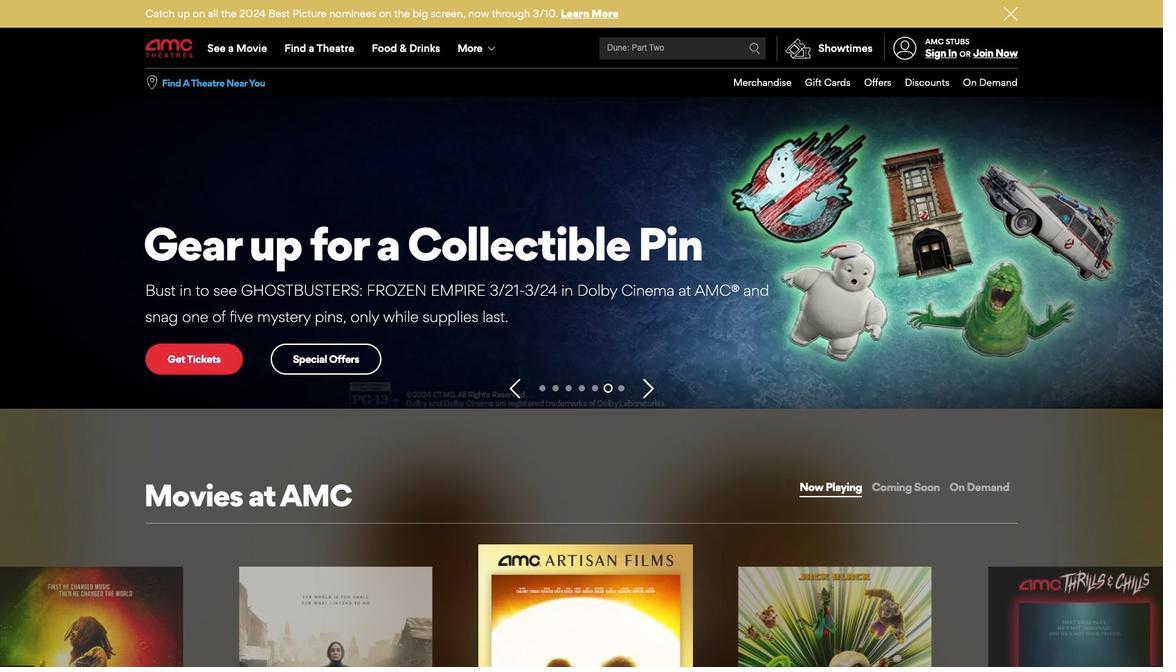 Task type: locate. For each thing, give the bounding box(es) containing it.
amc logo image
[[145, 39, 194, 58], [145, 39, 194, 58]]

1 vertical spatial menu
[[720, 69, 1018, 97]]

showtimes image
[[778, 36, 819, 61]]

movie poster for imaginary image
[[989, 567, 1164, 667]]

search the AMC website text field
[[606, 43, 750, 54]]

sign in or join amc stubs element
[[884, 29, 1018, 68]]

menu item
[[720, 69, 792, 97], [792, 69, 851, 97], [851, 69, 892, 97], [892, 69, 950, 97], [950, 69, 1018, 97]]

user profile image
[[886, 37, 925, 60]]

movie poster for dune: part two image
[[479, 544, 693, 667]]

dialog
[[0, 0, 1164, 667]]

1 menu item from the left
[[720, 69, 792, 97]]

5 menu item from the left
[[950, 69, 1018, 97]]

movie poster for cabrini image
[[240, 567, 433, 667]]

menu
[[145, 29, 1018, 68], [720, 69, 1018, 97]]

3 menu item from the left
[[851, 69, 892, 97]]

0 vertical spatial menu
[[145, 29, 1018, 68]]



Task type: vqa. For each thing, say whether or not it's contained in the screenshot.
dialog
yes



Task type: describe. For each thing, give the bounding box(es) containing it.
movie poster for bob marley: one love image
[[0, 567, 183, 667]]

4 menu item from the left
[[892, 69, 950, 97]]

submit search icon image
[[750, 43, 761, 54]]

ghostbusters: frozen empire dolby pins image
[[0, 97, 1164, 409]]

2 menu item from the left
[[792, 69, 851, 97]]

movie poster for kung fu panda 4 image
[[739, 567, 932, 667]]



